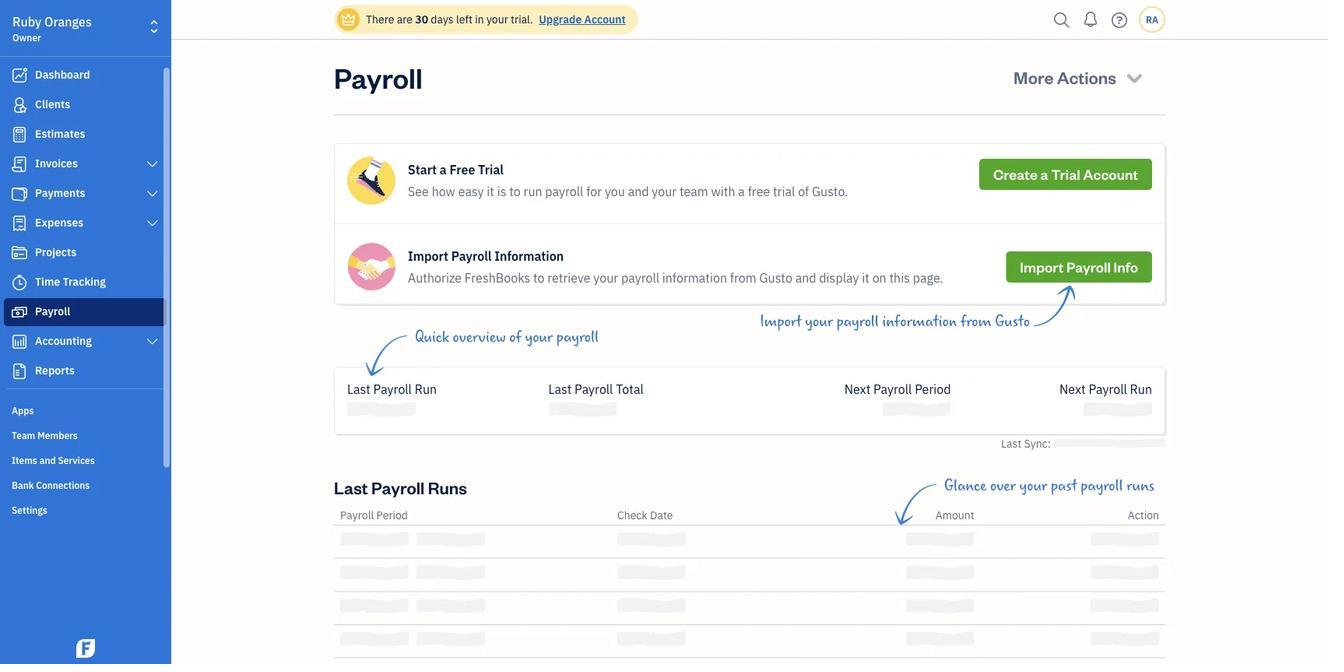 Task type: locate. For each thing, give the bounding box(es) containing it.
run
[[524, 183, 543, 200]]

your left team
[[652, 183, 677, 200]]

to right is
[[510, 183, 521, 200]]

account
[[585, 12, 626, 26], [1084, 165, 1139, 183]]

last payroll runs
[[334, 476, 467, 499]]

it left on
[[862, 270, 870, 286]]

0 vertical spatial from
[[730, 270, 757, 286]]

connections
[[36, 479, 90, 491]]

0 vertical spatial gusto
[[760, 270, 793, 286]]

0 vertical spatial chevron large down image
[[145, 158, 160, 171]]

last for last payroll runs
[[334, 476, 368, 499]]

payroll right retrieve
[[621, 270, 660, 286]]

and left display
[[796, 270, 817, 286]]

expenses link
[[4, 210, 167, 238]]

create a trial account
[[994, 165, 1139, 183]]

create
[[994, 165, 1038, 183]]

payroll for last payroll runs
[[372, 476, 425, 499]]

1 vertical spatial from
[[961, 313, 992, 330]]

next for next payroll run
[[1060, 381, 1086, 398]]

estimate image
[[10, 127, 29, 143]]

0 horizontal spatial run
[[415, 381, 437, 398]]

more actions
[[1014, 66, 1117, 88]]

account inside button
[[1084, 165, 1139, 183]]

and right items on the left bottom of page
[[39, 454, 56, 467]]

0 vertical spatial to
[[510, 183, 521, 200]]

settings
[[12, 504, 47, 516]]

notifications image
[[1079, 4, 1104, 35]]

chevron large down image inside expenses link
[[145, 217, 160, 230]]

with
[[712, 183, 736, 200]]

search image
[[1050, 8, 1075, 32]]

clients link
[[4, 91, 167, 119]]

runs
[[1127, 478, 1155, 495]]

accounting
[[35, 334, 92, 348]]

run for last payroll run
[[415, 381, 437, 398]]

date
[[650, 508, 673, 523]]

import inside import payroll information authorize freshbooks to retrieve your payroll information from gusto and display it on this page.
[[408, 248, 449, 264]]

and inside 'start a free trial see how easy it is to run payroll for you and your team with a free trial of gusto.'
[[628, 183, 649, 200]]

0 horizontal spatial next
[[845, 381, 871, 398]]

and right you
[[628, 183, 649, 200]]

1 vertical spatial account
[[1084, 165, 1139, 183]]

1 horizontal spatial from
[[961, 313, 992, 330]]

client image
[[10, 97, 29, 113]]

payroll link
[[4, 298, 167, 326]]

0 horizontal spatial period
[[377, 508, 408, 523]]

payroll inside import payroll information authorize freshbooks to retrieve your payroll information from gusto and display it on this page.
[[452, 248, 492, 264]]

import inside button
[[1021, 258, 1064, 276]]

expense image
[[10, 216, 29, 231]]

0 vertical spatial it
[[487, 183, 495, 200]]

it inside import payroll information authorize freshbooks to retrieve your payroll information from gusto and display it on this page.
[[862, 270, 870, 286]]

1 horizontal spatial a
[[739, 183, 745, 200]]

it left is
[[487, 183, 495, 200]]

of inside 'start a free trial see how easy it is to run payroll for you and your team with a free trial of gusto.'
[[798, 183, 809, 200]]

period down import your payroll information from gusto
[[915, 381, 951, 398]]

ra
[[1147, 13, 1159, 26]]

payroll
[[334, 58, 423, 95], [452, 248, 492, 264], [1067, 258, 1111, 276], [35, 304, 70, 319], [374, 381, 412, 398], [575, 381, 613, 398], [874, 381, 912, 398], [1089, 381, 1128, 398], [372, 476, 425, 499], [340, 508, 374, 523]]

3 chevron large down image from the top
[[145, 336, 160, 348]]

1 vertical spatial and
[[796, 270, 817, 286]]

chart image
[[10, 334, 29, 350]]

trial up is
[[478, 162, 504, 178]]

projects
[[35, 245, 77, 259]]

1 horizontal spatial information
[[883, 313, 958, 330]]

0 horizontal spatial of
[[510, 329, 522, 346]]

to down "information"
[[534, 270, 545, 286]]

are
[[397, 12, 413, 26]]

accounting link
[[4, 328, 167, 356]]

0 horizontal spatial information
[[663, 270, 727, 286]]

trial right create
[[1052, 165, 1081, 183]]

0 horizontal spatial gusto
[[760, 270, 793, 286]]

information
[[663, 270, 727, 286], [883, 313, 958, 330]]

owner
[[12, 31, 41, 44]]

0 vertical spatial information
[[663, 270, 727, 286]]

30
[[415, 12, 428, 26]]

import
[[408, 248, 449, 264], [1021, 258, 1064, 276], [760, 313, 802, 330]]

projects link
[[4, 239, 167, 267]]

trial
[[478, 162, 504, 178], [1052, 165, 1081, 183]]

crown image
[[340, 11, 357, 28]]

run
[[415, 381, 437, 398], [1131, 381, 1153, 398]]

is
[[497, 183, 507, 200]]

payroll down display
[[837, 313, 879, 330]]

over
[[991, 478, 1016, 495]]

trial
[[773, 183, 796, 200]]

estimates link
[[4, 121, 167, 149]]

:
[[1048, 437, 1051, 451]]

of right overview
[[510, 329, 522, 346]]

left
[[456, 12, 473, 26]]

0 horizontal spatial to
[[510, 183, 521, 200]]

payroll for last payroll total
[[575, 381, 613, 398]]

your inside 'start a free trial see how easy it is to run payroll for you and your team with a free trial of gusto.'
[[652, 183, 677, 200]]

2 horizontal spatial and
[[796, 270, 817, 286]]

1 horizontal spatial import
[[760, 313, 802, 330]]

2 vertical spatial chevron large down image
[[145, 336, 160, 348]]

last sync :
[[1002, 437, 1054, 451]]

1 chevron large down image from the top
[[145, 158, 160, 171]]

payroll inside button
[[1067, 258, 1111, 276]]

of right trial
[[798, 183, 809, 200]]

2 next from the left
[[1060, 381, 1086, 398]]

0 vertical spatial and
[[628, 183, 649, 200]]

your right overview
[[525, 329, 553, 346]]

past
[[1051, 478, 1078, 495]]

1 horizontal spatial and
[[628, 183, 649, 200]]

payroll for import payroll info
[[1067, 258, 1111, 276]]

1 horizontal spatial next
[[1060, 381, 1086, 398]]

1 run from the left
[[415, 381, 437, 398]]

from
[[730, 270, 757, 286], [961, 313, 992, 330]]

1 vertical spatial it
[[862, 270, 870, 286]]

2 horizontal spatial import
[[1021, 258, 1064, 276]]

project image
[[10, 245, 29, 261]]

free
[[748, 183, 770, 200]]

1 vertical spatial chevron large down image
[[145, 217, 160, 230]]

period
[[915, 381, 951, 398], [377, 508, 408, 523]]

last
[[347, 381, 371, 398], [549, 381, 572, 398], [1002, 437, 1022, 451], [334, 476, 368, 499]]

0 horizontal spatial import
[[408, 248, 449, 264]]

dashboard
[[35, 67, 90, 82]]

payroll
[[545, 183, 584, 200], [621, 270, 660, 286], [837, 313, 879, 330], [557, 329, 599, 346], [1081, 478, 1124, 495]]

0 vertical spatial account
[[585, 12, 626, 26]]

upgrade
[[539, 12, 582, 26]]

chevrondown image
[[1124, 66, 1146, 88]]

0 vertical spatial period
[[915, 381, 951, 398]]

1 vertical spatial information
[[883, 313, 958, 330]]

ruby
[[12, 14, 42, 30]]

payroll inside 'start a free trial see how easy it is to run payroll for you and your team with a free trial of gusto.'
[[545, 183, 584, 200]]

oranges
[[44, 14, 92, 30]]

1 vertical spatial gusto
[[996, 313, 1030, 330]]

invoice image
[[10, 157, 29, 172]]

expenses
[[35, 215, 84, 230]]

chevron large down image for expenses
[[145, 217, 160, 230]]

to
[[510, 183, 521, 200], [534, 270, 545, 286]]

display
[[820, 270, 859, 286]]

a inside button
[[1041, 165, 1049, 183]]

how
[[432, 183, 456, 200]]

1 horizontal spatial of
[[798, 183, 809, 200]]

dashboard link
[[4, 62, 167, 90]]

last for last payroll run
[[347, 381, 371, 398]]

0 horizontal spatial and
[[39, 454, 56, 467]]

2 chevron large down image from the top
[[145, 217, 160, 230]]

bank connections link
[[4, 473, 167, 496]]

1 horizontal spatial period
[[915, 381, 951, 398]]

0 vertical spatial of
[[798, 183, 809, 200]]

start a free trial see how easy it is to run payroll for you and your team with a free trial of gusto.
[[408, 162, 849, 200]]

chevron large down image up chevron large down image
[[145, 158, 160, 171]]

1 horizontal spatial trial
[[1052, 165, 1081, 183]]

payroll for import payroll information authorize freshbooks to retrieve your payroll information from gusto and display it on this page.
[[452, 248, 492, 264]]

payroll inside import payroll information authorize freshbooks to retrieve your payroll information from gusto and display it on this page.
[[621, 270, 660, 286]]

0 horizontal spatial a
[[440, 162, 447, 178]]

2 horizontal spatial a
[[1041, 165, 1049, 183]]

chevron large down image down chevron large down image
[[145, 217, 160, 230]]

your right over
[[1020, 478, 1048, 495]]

your right in
[[487, 12, 508, 26]]

0 horizontal spatial trial
[[478, 162, 504, 178]]

for
[[587, 183, 602, 200]]

payroll inside main element
[[35, 304, 70, 319]]

next
[[845, 381, 871, 398], [1060, 381, 1086, 398]]

import payroll information authorize freshbooks to retrieve your payroll information from gusto and display it on this page.
[[408, 248, 944, 286]]

your
[[487, 12, 508, 26], [652, 183, 677, 200], [594, 270, 619, 286], [806, 313, 833, 330], [525, 329, 553, 346], [1020, 478, 1048, 495]]

1 next from the left
[[845, 381, 871, 398]]

your inside import payroll information authorize freshbooks to retrieve your payroll information from gusto and display it on this page.
[[594, 270, 619, 286]]

period down last payroll runs
[[377, 508, 408, 523]]

chevron large down image inside accounting link
[[145, 336, 160, 348]]

2 vertical spatial and
[[39, 454, 56, 467]]

1 horizontal spatial to
[[534, 270, 545, 286]]

days
[[431, 12, 454, 26]]

2 run from the left
[[1131, 381, 1153, 398]]

runs
[[428, 476, 467, 499]]

1 horizontal spatial run
[[1131, 381, 1153, 398]]

next payroll run
[[1060, 381, 1153, 398]]

0 horizontal spatial from
[[730, 270, 757, 286]]

payroll left for
[[545, 183, 584, 200]]

1 horizontal spatial it
[[862, 270, 870, 286]]

and inside 'items and services' link
[[39, 454, 56, 467]]

1 vertical spatial to
[[534, 270, 545, 286]]

1 horizontal spatial account
[[1084, 165, 1139, 183]]

payroll right past
[[1081, 478, 1124, 495]]

0 horizontal spatial it
[[487, 183, 495, 200]]

it
[[487, 183, 495, 200], [862, 270, 870, 286]]

payroll for next payroll period
[[874, 381, 912, 398]]

payroll for last payroll run
[[374, 381, 412, 398]]

action
[[1128, 508, 1160, 523]]

reports link
[[4, 358, 167, 386]]

and
[[628, 183, 649, 200], [796, 270, 817, 286], [39, 454, 56, 467]]

your right retrieve
[[594, 270, 619, 286]]

a for free
[[440, 162, 447, 178]]

chevron large down image down payroll link
[[145, 336, 160, 348]]

chevron large down image
[[145, 158, 160, 171], [145, 217, 160, 230], [145, 336, 160, 348]]



Task type: describe. For each thing, give the bounding box(es) containing it.
team
[[12, 429, 35, 442]]

gusto inside import payroll information authorize freshbooks to retrieve your payroll information from gusto and display it on this page.
[[760, 270, 793, 286]]

import for import your payroll information from gusto
[[760, 313, 802, 330]]

1 vertical spatial period
[[377, 508, 408, 523]]

team
[[680, 183, 709, 200]]

bank
[[12, 479, 34, 491]]

freshbooks
[[465, 270, 531, 286]]

payments
[[35, 186, 85, 200]]

in
[[475, 12, 484, 26]]

import for import payroll information authorize freshbooks to retrieve your payroll information from gusto and display it on this page.
[[408, 248, 449, 264]]

0 horizontal spatial account
[[585, 12, 626, 26]]

settings link
[[4, 498, 167, 521]]

apps link
[[4, 398, 167, 421]]

glance over your past payroll runs
[[945, 478, 1155, 495]]

there
[[366, 12, 394, 26]]

tracking
[[63, 275, 106, 289]]

overview
[[453, 329, 506, 346]]

from inside import payroll information authorize freshbooks to retrieve your payroll information from gusto and display it on this page.
[[730, 270, 757, 286]]

create a trial account button
[[980, 159, 1153, 190]]

import payroll info
[[1021, 258, 1139, 276]]

see
[[408, 183, 429, 200]]

time tracking link
[[4, 269, 167, 297]]

services
[[58, 454, 95, 467]]

actions
[[1058, 66, 1117, 88]]

go to help image
[[1108, 8, 1133, 32]]

page.
[[913, 270, 944, 286]]

trial inside button
[[1052, 165, 1081, 183]]

payment image
[[10, 186, 29, 202]]

amount
[[936, 508, 975, 523]]

main element
[[0, 0, 210, 664]]

glance
[[945, 478, 987, 495]]

apps
[[12, 404, 34, 417]]

there are 30 days left in your trial. upgrade account
[[366, 12, 626, 26]]

freshbooks image
[[73, 639, 98, 658]]

total
[[616, 381, 644, 398]]

dashboard image
[[10, 68, 29, 83]]

your down display
[[806, 313, 833, 330]]

upgrade account link
[[536, 12, 626, 26]]

quick overview of your payroll
[[415, 329, 599, 346]]

team members link
[[4, 423, 167, 446]]

it inside 'start a free trial see how easy it is to run payroll for you and your team with a free trial of gusto.'
[[487, 183, 495, 200]]

payroll period
[[340, 508, 408, 523]]

ra button
[[1140, 6, 1166, 33]]

next payroll period
[[845, 381, 951, 398]]

timer image
[[10, 275, 29, 291]]

retrieve
[[548, 270, 591, 286]]

estimates
[[35, 127, 85, 141]]

free
[[450, 162, 475, 178]]

gusto.
[[812, 183, 849, 200]]

1 vertical spatial of
[[510, 329, 522, 346]]

1 horizontal spatial gusto
[[996, 313, 1030, 330]]

start
[[408, 162, 437, 178]]

report image
[[10, 364, 29, 379]]

sync
[[1025, 437, 1048, 451]]

check date
[[618, 508, 673, 523]]

next for next payroll period
[[845, 381, 871, 398]]

payroll for next payroll run
[[1089, 381, 1128, 398]]

check
[[618, 508, 648, 523]]

chevron large down image for accounting
[[145, 336, 160, 348]]

information inside import payroll information authorize freshbooks to retrieve your payroll information from gusto and display it on this page.
[[663, 270, 727, 286]]

to inside 'start a free trial see how easy it is to run payroll for you and your team with a free trial of gusto.'
[[510, 183, 521, 200]]

you
[[605, 183, 625, 200]]

information
[[495, 248, 564, 264]]

money image
[[10, 305, 29, 320]]

easy
[[459, 183, 484, 200]]

time tracking
[[35, 275, 106, 289]]

trial.
[[511, 12, 533, 26]]

chevron large down image for invoices
[[145, 158, 160, 171]]

a for trial
[[1041, 165, 1049, 183]]

trial inside 'start a free trial see how easy it is to run payroll for you and your team with a free trial of gusto.'
[[478, 162, 504, 178]]

clients
[[35, 97, 70, 111]]

bank connections
[[12, 479, 90, 491]]

more actions button
[[1000, 58, 1160, 96]]

to inside import payroll information authorize freshbooks to retrieve your payroll information from gusto and display it on this page.
[[534, 270, 545, 286]]

and inside import payroll information authorize freshbooks to retrieve your payroll information from gusto and display it on this page.
[[796, 270, 817, 286]]

this
[[890, 270, 910, 286]]

import for import payroll info
[[1021, 258, 1064, 276]]

ruby oranges owner
[[12, 14, 92, 44]]

last for last payroll total
[[549, 381, 572, 398]]

invoices link
[[4, 150, 167, 178]]

quick
[[415, 329, 449, 346]]

payroll up last payroll total
[[557, 329, 599, 346]]

info
[[1114, 258, 1139, 276]]

chevron large down image
[[145, 188, 160, 200]]

invoices
[[35, 156, 78, 171]]

import payroll info button
[[1007, 252, 1153, 283]]

last for last sync :
[[1002, 437, 1022, 451]]

on
[[873, 270, 887, 286]]

more
[[1014, 66, 1054, 88]]

payments link
[[4, 180, 167, 208]]

reports
[[35, 363, 75, 378]]

last payroll run
[[347, 381, 437, 398]]

items and services
[[12, 454, 95, 467]]

run for next payroll run
[[1131, 381, 1153, 398]]



Task type: vqa. For each thing, say whether or not it's contained in the screenshot.
Account
yes



